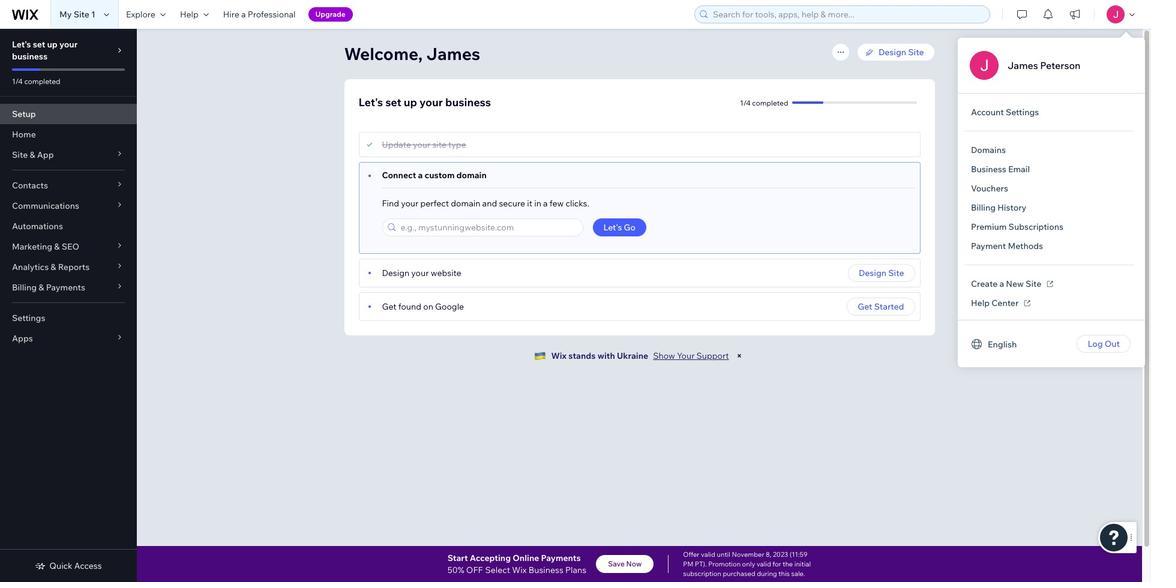 Task type: describe. For each thing, give the bounding box(es) containing it.
1 horizontal spatial james
[[1008, 59, 1038, 71]]

8,
[[766, 550, 771, 559]]

access
[[74, 560, 102, 571]]

design inside button
[[859, 268, 886, 278]]

upgrade
[[315, 10, 346, 19]]

pm
[[683, 560, 693, 568]]

explore
[[126, 9, 155, 20]]

show your support button
[[653, 350, 729, 361]]

1 horizontal spatial let's set up your business
[[359, 95, 491, 109]]

get started button
[[847, 298, 915, 316]]

account settings
[[971, 107, 1039, 118]]

up inside 'let's set up your business'
[[47, 39, 58, 50]]

online
[[513, 553, 539, 563]]

help center link
[[961, 293, 1039, 313]]

business inside 'let's set up your business'
[[12, 51, 48, 62]]

analytics & reports button
[[0, 257, 137, 277]]

payment methods link
[[961, 236, 1053, 256]]

now
[[626, 559, 642, 568]]

email
[[1008, 164, 1030, 175]]

save now
[[608, 559, 642, 568]]

contacts
[[12, 180, 48, 191]]

completed inside sidebar element
[[24, 77, 60, 86]]

site inside site & app popup button
[[12, 149, 28, 160]]

1 horizontal spatial 1/4 completed
[[740, 98, 788, 107]]

professional
[[248, 9, 296, 20]]

setup
[[12, 109, 36, 119]]

create
[[971, 278, 998, 289]]

1 vertical spatial valid
[[757, 560, 771, 568]]

purchased
[[723, 569, 755, 578]]

design site button
[[848, 264, 915, 282]]

sidebar element
[[0, 29, 137, 582]]

promotion
[[708, 560, 741, 568]]

let's set up your business inside sidebar element
[[12, 39, 78, 62]]

secure
[[499, 198, 525, 209]]

0 vertical spatial design site
[[879, 47, 924, 58]]

design down search for tools, apps, help & more... field
[[879, 47, 906, 58]]

perfect
[[420, 198, 449, 209]]

1 horizontal spatial business
[[971, 164, 1006, 175]]

few
[[550, 198, 564, 209]]

billing for billing history
[[971, 202, 996, 213]]

analytics & reports
[[12, 262, 90, 272]]

get for get started
[[858, 301, 872, 312]]

center
[[992, 298, 1019, 308]]

billing for billing & payments
[[12, 282, 37, 293]]

site
[[432, 139, 446, 150]]

& for analytics
[[51, 262, 56, 272]]

a for hire
[[241, 9, 246, 20]]

(11:59
[[790, 550, 807, 559]]

found
[[398, 301, 421, 312]]

started
[[874, 301, 904, 312]]

marketing & seo
[[12, 241, 79, 252]]

analytics
[[12, 262, 49, 272]]

design site link
[[857, 43, 935, 61]]

update your site type
[[382, 139, 466, 150]]

offer valid until november 8, 2023 (11:59 pm pt). promotion only valid for the initial subscription purchased during this sale.
[[683, 550, 811, 578]]

let's inside sidebar element
[[12, 39, 31, 50]]

set inside sidebar element
[[33, 39, 45, 50]]

during
[[757, 569, 777, 578]]

let's go button
[[593, 218, 646, 236]]

create a new site link
[[961, 274, 1062, 293]]

help center
[[971, 298, 1019, 308]]

this
[[778, 569, 790, 578]]

home link
[[0, 124, 137, 145]]

start
[[447, 553, 468, 563]]

get started
[[858, 301, 904, 312]]

james peterson
[[1008, 59, 1081, 71]]

apps
[[12, 333, 33, 344]]

subscriptions
[[1009, 221, 1063, 232]]

google
[[435, 301, 464, 312]]

communications
[[12, 200, 79, 211]]

account
[[971, 107, 1004, 118]]

vouchers
[[971, 183, 1008, 194]]

& for marketing
[[54, 241, 60, 252]]

domains link
[[961, 140, 1015, 160]]

payment
[[971, 241, 1006, 251]]

ukraine
[[617, 350, 648, 361]]

welcome,
[[344, 43, 423, 64]]

log out link
[[1077, 335, 1131, 353]]

plans
[[565, 565, 586, 576]]

1 horizontal spatial 1/4
[[740, 98, 751, 107]]

offer
[[683, 550, 699, 559]]

site & app button
[[0, 145, 137, 165]]

hire a professional
[[223, 9, 296, 20]]

e.g., mystunningwebsite.com field
[[397, 219, 579, 236]]

payments inside start accepting online payments 50% off select wix business plans
[[541, 553, 581, 563]]

hire
[[223, 9, 239, 20]]

setup link
[[0, 104, 137, 124]]

my
[[59, 9, 72, 20]]

communications button
[[0, 196, 137, 216]]

design site inside button
[[859, 268, 904, 278]]

marketing
[[12, 241, 52, 252]]

domain for custom
[[456, 170, 487, 181]]

history
[[998, 202, 1026, 213]]

website
[[431, 268, 461, 278]]

accepting
[[470, 553, 511, 563]]

site inside the design site link
[[908, 47, 924, 58]]

seo
[[62, 241, 79, 252]]

apps button
[[0, 328, 137, 349]]



Task type: vqa. For each thing, say whether or not it's contained in the screenshot.
Launch a Google Ads campaign for your store image
no



Task type: locate. For each thing, give the bounding box(es) containing it.
1 horizontal spatial completed
[[752, 98, 788, 107]]

let's go
[[603, 222, 636, 233]]

0 vertical spatial let's set up your business
[[12, 39, 78, 62]]

1 horizontal spatial payments
[[541, 553, 581, 563]]

1/4 completed inside sidebar element
[[12, 77, 60, 86]]

set
[[33, 39, 45, 50], [385, 95, 401, 109]]

let's inside button
[[603, 222, 622, 233]]

1 horizontal spatial get
[[858, 301, 872, 312]]

until
[[717, 550, 730, 559]]

a left custom
[[418, 170, 423, 181]]

0 vertical spatial payments
[[46, 282, 85, 293]]

domain up find your perfect domain and secure it in a few clicks.
[[456, 170, 487, 181]]

get inside button
[[858, 301, 872, 312]]

methods
[[1008, 241, 1043, 251]]

0 horizontal spatial business
[[12, 51, 48, 62]]

app
[[37, 149, 54, 160]]

my site 1
[[59, 9, 95, 20]]

1 vertical spatial let's set up your business
[[359, 95, 491, 109]]

english link
[[961, 335, 1026, 353]]

1 vertical spatial domain
[[451, 198, 480, 209]]

let's set up your business up update your site type
[[359, 95, 491, 109]]

business email link
[[961, 160, 1039, 179]]

domain left and
[[451, 198, 480, 209]]

0 horizontal spatial billing
[[12, 282, 37, 293]]

new
[[1006, 278, 1024, 289]]

0 vertical spatial business
[[12, 51, 48, 62]]

billing up premium
[[971, 202, 996, 213]]

1 horizontal spatial help
[[971, 298, 990, 308]]

it
[[527, 198, 532, 209]]

the
[[783, 560, 793, 568]]

design
[[879, 47, 906, 58], [382, 268, 409, 278], [859, 268, 886, 278]]

1 vertical spatial wix
[[512, 565, 527, 576]]

your up update your site type
[[420, 95, 443, 109]]

english
[[988, 339, 1017, 350]]

log out
[[1088, 338, 1120, 349]]

your for design
[[411, 268, 429, 278]]

get
[[382, 301, 396, 312], [858, 301, 872, 312]]

up
[[47, 39, 58, 50], [404, 95, 417, 109]]

your right find
[[401, 198, 418, 209]]

0 vertical spatial let's
[[12, 39, 31, 50]]

1 vertical spatial 1/4
[[740, 98, 751, 107]]

domain
[[456, 170, 487, 181], [451, 198, 480, 209]]

billing
[[971, 202, 996, 213], [12, 282, 37, 293]]

help inside button
[[180, 9, 198, 20]]

& for billing
[[39, 282, 44, 293]]

& inside site & app popup button
[[30, 149, 35, 160]]

0 horizontal spatial wix
[[512, 565, 527, 576]]

& down analytics & reports
[[39, 282, 44, 293]]

0 horizontal spatial set
[[33, 39, 45, 50]]

vouchers link
[[961, 179, 1018, 198]]

with
[[598, 350, 615, 361]]

your left 'site'
[[413, 139, 430, 150]]

settings inside 'link'
[[1006, 107, 1039, 118]]

0 vertical spatial wix
[[551, 350, 567, 361]]

quick
[[49, 560, 72, 571]]

support
[[696, 350, 729, 361]]

&
[[30, 149, 35, 160], [54, 241, 60, 252], [51, 262, 56, 272], [39, 282, 44, 293]]

billing & payments
[[12, 282, 85, 293]]

find
[[382, 198, 399, 209]]

1
[[91, 9, 95, 20]]

& inside marketing & seo dropdown button
[[54, 241, 60, 252]]

2 get from the left
[[858, 301, 872, 312]]

settings right account
[[1006, 107, 1039, 118]]

for
[[773, 560, 781, 568]]

& for site
[[30, 149, 35, 160]]

1 vertical spatial up
[[404, 95, 417, 109]]

help for help center
[[971, 298, 990, 308]]

site inside design site button
[[888, 268, 904, 278]]

design your website
[[382, 268, 461, 278]]

home
[[12, 129, 36, 140]]

a for connect
[[418, 170, 423, 181]]

0 vertical spatial set
[[33, 39, 45, 50]]

upgrade button
[[308, 7, 353, 22]]

completed
[[24, 77, 60, 86], [752, 98, 788, 107]]

2 vertical spatial let's
[[603, 222, 622, 233]]

1/4
[[12, 77, 23, 86], [740, 98, 751, 107]]

hire a professional link
[[216, 0, 303, 29]]

help button
[[173, 0, 216, 29]]

0 horizontal spatial 1/4 completed
[[12, 77, 60, 86]]

a
[[241, 9, 246, 20], [418, 170, 423, 181], [543, 198, 548, 209], [999, 278, 1004, 289]]

your down my
[[59, 39, 78, 50]]

marketing & seo button
[[0, 236, 137, 257]]

0 vertical spatial settings
[[1006, 107, 1039, 118]]

a inside create a new site link
[[999, 278, 1004, 289]]

connect
[[382, 170, 416, 181]]

type
[[448, 139, 466, 150]]

a left new
[[999, 278, 1004, 289]]

50%
[[447, 565, 464, 576]]

0 vertical spatial completed
[[24, 77, 60, 86]]

1 vertical spatial payments
[[541, 553, 581, 563]]

settings inside sidebar element
[[12, 313, 45, 323]]

get for get found on google
[[382, 301, 396, 312]]

0 vertical spatial up
[[47, 39, 58, 50]]

help down create on the top right of page
[[971, 298, 990, 308]]

0 vertical spatial valid
[[701, 550, 715, 559]]

2 horizontal spatial let's
[[603, 222, 622, 233]]

payments inside popup button
[[46, 282, 85, 293]]

settings
[[1006, 107, 1039, 118], [12, 313, 45, 323]]

0 vertical spatial business
[[971, 164, 1006, 175]]

peterson
[[1040, 59, 1081, 71]]

update
[[382, 139, 411, 150]]

1 vertical spatial 1/4 completed
[[740, 98, 788, 107]]

billing history link
[[961, 198, 1036, 217]]

premium subscriptions link
[[961, 217, 1073, 236]]

settings link
[[0, 308, 137, 328]]

& inside analytics & reports popup button
[[51, 262, 56, 272]]

design up found on the bottom
[[382, 268, 409, 278]]

0 vertical spatial help
[[180, 9, 198, 20]]

a inside hire a professional link
[[241, 9, 246, 20]]

0 vertical spatial 1/4
[[12, 77, 23, 86]]

get found on google
[[382, 301, 464, 312]]

1 horizontal spatial business
[[445, 95, 491, 109]]

0 horizontal spatial business
[[529, 565, 563, 576]]

your for find
[[401, 198, 418, 209]]

let's set up your business
[[12, 39, 78, 62], [359, 95, 491, 109]]

save
[[608, 559, 625, 568]]

your left website on the top
[[411, 268, 429, 278]]

help left hire
[[180, 9, 198, 20]]

business down domains link
[[971, 164, 1006, 175]]

your
[[677, 350, 695, 361]]

get left found on the bottom
[[382, 301, 396, 312]]

quick access
[[49, 560, 102, 571]]

1 get from the left
[[382, 301, 396, 312]]

2023
[[773, 550, 788, 559]]

get left started
[[858, 301, 872, 312]]

business
[[971, 164, 1006, 175], [529, 565, 563, 576]]

1 vertical spatial settings
[[12, 313, 45, 323]]

1 horizontal spatial set
[[385, 95, 401, 109]]

wix down online
[[512, 565, 527, 576]]

your inside sidebar element
[[59, 39, 78, 50]]

a for create
[[999, 278, 1004, 289]]

payments up plans
[[541, 553, 581, 563]]

domains
[[971, 145, 1006, 155]]

0 horizontal spatial let's set up your business
[[12, 39, 78, 62]]

quick access button
[[35, 560, 102, 571]]

0 vertical spatial domain
[[456, 170, 487, 181]]

billing down analytics
[[12, 282, 37, 293]]

1/4 inside sidebar element
[[12, 77, 23, 86]]

Search for tools, apps, help & more... field
[[709, 6, 986, 23]]

0 horizontal spatial settings
[[12, 313, 45, 323]]

pt).
[[695, 560, 707, 568]]

payments down analytics & reports popup button
[[46, 282, 85, 293]]

custom
[[425, 170, 455, 181]]

1 vertical spatial set
[[385, 95, 401, 109]]

1 vertical spatial design site
[[859, 268, 904, 278]]

let's set up your business down my
[[12, 39, 78, 62]]

site inside create a new site link
[[1026, 278, 1041, 289]]

0 horizontal spatial payments
[[46, 282, 85, 293]]

subscription
[[683, 569, 721, 578]]

business inside start accepting online payments 50% off select wix business plans
[[529, 565, 563, 576]]

0 horizontal spatial up
[[47, 39, 58, 50]]

1 vertical spatial let's
[[359, 95, 383, 109]]

help for help
[[180, 9, 198, 20]]

and
[[482, 198, 497, 209]]

contacts button
[[0, 175, 137, 196]]

reports
[[58, 262, 90, 272]]

create a new site
[[971, 278, 1041, 289]]

on
[[423, 301, 433, 312]]

business up "type"
[[445, 95, 491, 109]]

1 vertical spatial business
[[529, 565, 563, 576]]

valid up 'during'
[[757, 560, 771, 568]]

business
[[12, 51, 48, 62], [445, 95, 491, 109]]

1 horizontal spatial let's
[[359, 95, 383, 109]]

1 vertical spatial billing
[[12, 282, 37, 293]]

& left app
[[30, 149, 35, 160]]

a right hire
[[241, 9, 246, 20]]

1 horizontal spatial billing
[[971, 202, 996, 213]]

domain for perfect
[[451, 198, 480, 209]]

1 horizontal spatial up
[[404, 95, 417, 109]]

0 horizontal spatial james
[[426, 43, 480, 64]]

business down online
[[529, 565, 563, 576]]

sale.
[[791, 569, 805, 578]]

& left reports at left
[[51, 262, 56, 272]]

billing history
[[971, 202, 1026, 213]]

billing inside popup button
[[12, 282, 37, 293]]

let's
[[12, 39, 31, 50], [359, 95, 383, 109], [603, 222, 622, 233]]

1 vertical spatial business
[[445, 95, 491, 109]]

wix left stands
[[551, 350, 567, 361]]

business up setup at the left of page
[[12, 51, 48, 62]]

account settings link
[[961, 103, 1049, 122]]

wix stands with ukraine show your support
[[551, 350, 729, 361]]

0 horizontal spatial get
[[382, 301, 396, 312]]

a right in
[[543, 198, 548, 209]]

1 horizontal spatial wix
[[551, 350, 567, 361]]

design up get started in the right bottom of the page
[[859, 268, 886, 278]]

0 horizontal spatial valid
[[701, 550, 715, 559]]

start accepting online payments 50% off select wix business plans
[[447, 553, 586, 576]]

your for update
[[413, 139, 430, 150]]

connect a custom domain
[[382, 170, 487, 181]]

valid up pt).
[[701, 550, 715, 559]]

1 vertical spatial completed
[[752, 98, 788, 107]]

0 horizontal spatial help
[[180, 9, 198, 20]]

& left seo
[[54, 241, 60, 252]]

1 vertical spatial help
[[971, 298, 990, 308]]

initial
[[794, 560, 811, 568]]

& inside billing & payments popup button
[[39, 282, 44, 293]]

november
[[732, 550, 764, 559]]

0 horizontal spatial completed
[[24, 77, 60, 86]]

save now button
[[596, 555, 654, 573]]

wix
[[551, 350, 567, 361], [512, 565, 527, 576]]

off
[[466, 565, 483, 576]]

settings up apps on the left bottom
[[12, 313, 45, 323]]

0 vertical spatial billing
[[971, 202, 996, 213]]

0 vertical spatial 1/4 completed
[[12, 77, 60, 86]]

1 horizontal spatial settings
[[1006, 107, 1039, 118]]

wix inside start accepting online payments 50% off select wix business plans
[[512, 565, 527, 576]]

0 horizontal spatial 1/4
[[12, 77, 23, 86]]

1 horizontal spatial valid
[[757, 560, 771, 568]]

0 horizontal spatial let's
[[12, 39, 31, 50]]



